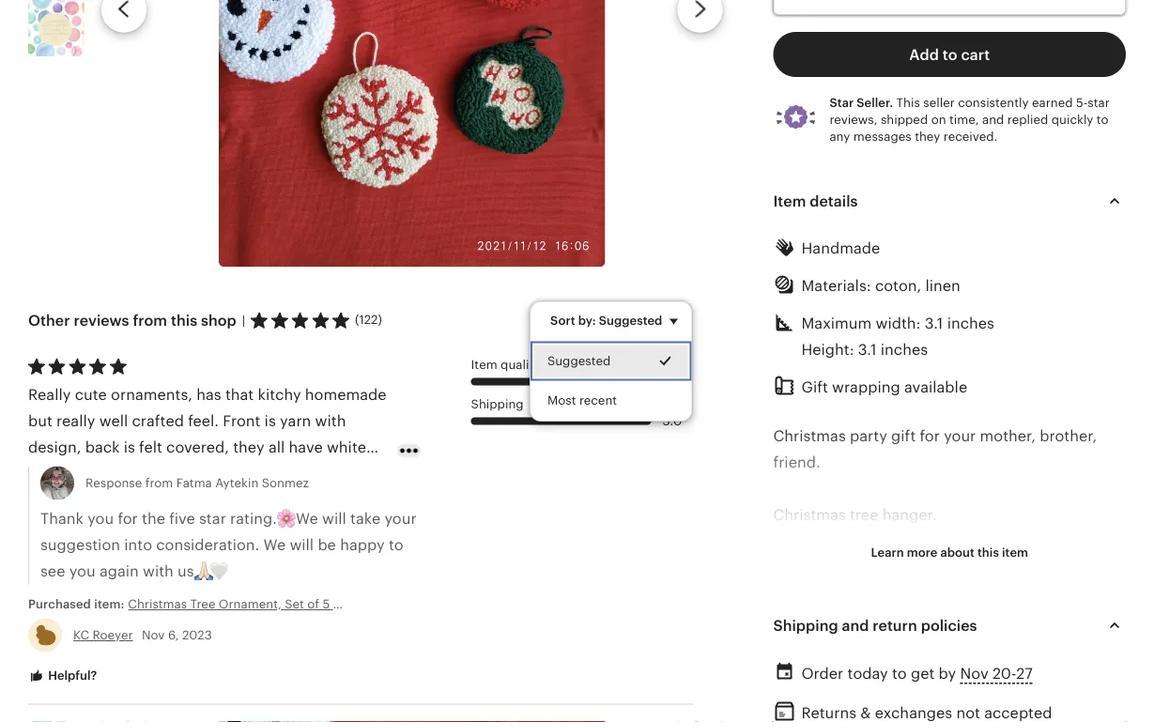 Task type: locate. For each thing, give the bounding box(es) containing it.
1 horizontal spatial on
[[931, 112, 946, 126]]

sort
[[550, 314, 575, 328]]

0 horizontal spatial your
[[385, 510, 417, 527]]

0 vertical spatial ornaments,
[[111, 386, 193, 403]]

1 vertical spatial my
[[800, 690, 822, 707]]

was
[[787, 611, 815, 628]]

0 vertical spatial christmas
[[773, 427, 846, 444]]

a down return
[[903, 638, 911, 655]]

to
[[943, 46, 958, 63], [1097, 112, 1109, 126], [115, 518, 129, 535], [389, 537, 404, 553], [912, 611, 927, 628], [892, 665, 907, 682]]

0 vertical spatial shipping
[[471, 397, 524, 411]]

1 vertical spatial white
[[283, 465, 323, 482]]

the left the five
[[142, 510, 165, 527]]

felt up suggestion
[[87, 518, 111, 535]]

inches down linen
[[947, 315, 995, 332]]

this left shop
[[171, 312, 197, 329]]

other down the today
[[826, 690, 865, 707]]

back
[[85, 439, 120, 456], [804, 559, 838, 576]]

0 vertical spatial and
[[982, 112, 1004, 126]]

0 vertical spatial item
[[773, 193, 806, 209]]

covered,
[[166, 439, 229, 456]]

3.1 up wrapping
[[858, 341, 877, 358]]

tree
[[850, 506, 879, 523]]

christmas inside christmas tree hanger. each one is 3.1 inches in diameter. the back is covered with felt. worked with a stapler needle. it was so much fun to embroider the ornaments. made with love in a small corner of my home.
[[773, 506, 846, 523]]

handmade
[[802, 240, 880, 256]]

1 horizontal spatial will
[[322, 510, 346, 527]]

0 vertical spatial in
[[933, 533, 946, 549]]

1 5.0 from the top
[[663, 374, 682, 389]]

2 vertical spatial 3.1
[[859, 533, 877, 549]]

3.1 down tree
[[859, 533, 877, 549]]

they down "shipped"
[[915, 129, 940, 143]]

1 vertical spatial felt
[[28, 465, 51, 482]]

is
[[264, 413, 276, 429], [124, 439, 135, 456], [843, 533, 855, 549], [842, 559, 854, 576]]

your right take
[[385, 510, 417, 527]]

and down consistently
[[982, 112, 1004, 126]]

christmas inside christmas party gift for your mother, brother, friend.
[[773, 427, 846, 444]]

you down suggestion
[[69, 563, 95, 580]]

1 horizontal spatial this
[[978, 545, 999, 559]]

the down all
[[256, 465, 279, 482]]

wish
[[167, 491, 200, 508]]

item left details
[[773, 193, 806, 209]]

1 horizontal spatial and
[[982, 112, 1004, 126]]

1 vertical spatial in
[[886, 638, 899, 655]]

1 vertical spatial item
[[471, 358, 497, 372]]

materials: coton, linen
[[802, 277, 961, 294]]

christmas
[[773, 427, 846, 444], [773, 506, 846, 523], [869, 690, 941, 707]]

1 vertical spatial they
[[233, 439, 265, 456]]

diameter.
[[950, 533, 1018, 549]]

other down aytekin
[[231, 491, 270, 508]]

this left item
[[978, 545, 999, 559]]

the
[[78, 465, 101, 482], [256, 465, 279, 482], [204, 491, 227, 508], [142, 510, 165, 527], [183, 518, 206, 535], [1010, 611, 1033, 628]]

5.0 down "sort by: suggested" dropdown button
[[663, 374, 682, 389]]

shipping for shipping and return policies
[[773, 617, 838, 634]]

reviews
[[74, 312, 129, 329]]

friend.
[[773, 454, 821, 471]]

suggested right by:
[[599, 314, 663, 328]]

is left yarn
[[264, 413, 276, 429]]

white
[[327, 439, 366, 456], [283, 465, 323, 482]]

really
[[56, 413, 95, 429]]

maximum width: 3.1 inches height: 3.1 inches
[[802, 315, 995, 358]]

5.0 down suggested button
[[663, 413, 682, 428]]

add to cart button
[[773, 32, 1126, 77]]

returns & exchanges not accepted button
[[802, 699, 1052, 722]]

kc roeyer link
[[73, 628, 133, 642]]

inches down hanger.
[[881, 533, 929, 549]]

0 horizontal spatial on
[[55, 465, 74, 482]]

suggested up most recent
[[548, 354, 611, 368]]

we
[[296, 510, 318, 527], [263, 537, 286, 553]]

1 vertical spatial your
[[385, 510, 417, 527]]

0 vertical spatial from
[[133, 312, 167, 329]]

your
[[944, 427, 976, 444], [385, 510, 417, 527]]

exchanges
[[875, 705, 953, 722]]

in down return
[[886, 638, 899, 655]]

materials:
[[802, 277, 871, 294]]

christmas up friend. in the bottom right of the page
[[773, 427, 846, 444]]

consistently
[[958, 95, 1029, 109]]

ornaments,
[[111, 386, 193, 403], [28, 491, 110, 508]]

0 vertical spatial my
[[1027, 638, 1048, 655]]

suggestion
[[40, 537, 120, 553]]

shipping up the made
[[773, 617, 838, 634]]

nov right by
[[960, 665, 989, 682]]

1 vertical spatial you
[[69, 563, 95, 580]]

item left quality
[[471, 358, 497, 372]]

messages
[[854, 129, 912, 143]]

felt
[[139, 439, 162, 456], [28, 465, 51, 482], [87, 518, 111, 535]]

and up "love"
[[842, 617, 869, 634]]

1 vertical spatial suggested
[[548, 354, 611, 368]]

to right fun
[[912, 611, 927, 628]]

one
[[812, 533, 839, 549]]

0 horizontal spatial other
[[231, 491, 270, 508]]

front
[[223, 413, 261, 429]]

you up suggestion
[[88, 510, 114, 527]]

3.1 right width:
[[925, 315, 943, 332]]

hanger.
[[883, 506, 937, 523]]

back down well
[[85, 439, 120, 456]]

1 horizontal spatial for
[[232, 465, 252, 482]]

0 horizontal spatial this
[[171, 312, 197, 329]]

3.1
[[925, 315, 943, 332], [858, 341, 877, 358], [859, 533, 877, 549]]

0 vertical spatial for
[[920, 427, 940, 444]]

from right reviews
[[133, 312, 167, 329]]

0 vertical spatial back
[[85, 439, 120, 456]]

0 horizontal spatial my
[[800, 690, 822, 707]]

2 vertical spatial for
[[118, 510, 138, 527]]

shipping down item quality
[[471, 397, 524, 411]]

back inside christmas tree hanger. each one is 3.1 inches in diameter. the back is covered with felt. worked with a stapler needle. it was so much fun to embroider the ornaments. made with love in a small corner of my home.
[[804, 559, 838, 576]]

white right have
[[327, 439, 366, 456]]

linen
[[926, 277, 961, 294]]

2 vertical spatial inches
[[881, 533, 929, 549]]

1 vertical spatial nov
[[960, 665, 989, 682]]

ornaments, up "thank" in the bottom of the page
[[28, 491, 110, 508]]

1 vertical spatial other
[[826, 690, 865, 707]]

had
[[355, 491, 382, 508]]

of inside christmas tree hanger. each one is 3.1 inches in diameter. the back is covered with felt. worked with a stapler needle. it was so much fun to embroider the ornaments. made with love in a small corner of my home.
[[1008, 638, 1023, 655]]

in down hanger.
[[933, 533, 946, 549]]

inches inside christmas tree hanger. each one is 3.1 inches in diameter. the back is covered with felt. worked with a stapler needle. it was so much fun to embroider the ornaments. made with love in a small corner of my home.
[[881, 533, 929, 549]]

0 horizontal spatial and
[[842, 617, 869, 634]]

homemade
[[305, 386, 387, 403]]

1 vertical spatial christmas
[[773, 506, 846, 523]]

from
[[133, 312, 167, 329], [145, 476, 173, 490]]

sort by: suggested button
[[536, 301, 699, 340]]

1 vertical spatial shipping
[[773, 617, 838, 634]]

of
[[148, 491, 163, 508], [1008, 638, 1023, 655]]

to up into
[[115, 518, 129, 535]]

consideration.
[[156, 537, 259, 553]]

2 vertical spatial felt
[[87, 518, 111, 535]]

1 vertical spatial of
[[1008, 638, 1023, 655]]

0 horizontal spatial in
[[886, 638, 899, 655]]

felt down 'crafted'
[[139, 439, 162, 456]]

a up ornaments. on the right of page
[[1080, 559, 1088, 576]]

to inside this seller consistently earned 5-star reviews, shipped on time, and replied quickly to any messages they received.
[[1097, 112, 1109, 126]]

back down the one
[[804, 559, 838, 576]]

will left be
[[290, 537, 314, 553]]

to left cart on the top right of page
[[943, 46, 958, 63]]

felt down design, at left bottom
[[28, 465, 51, 482]]

for inside really cute ornaments, has that kitchy homemade but really well crafted feel. front is yarn with design, back is felt covered, they all have white felt on the back, looks great for the white ornaments, kind of wish the other ornaments had colored felt to match the front better.
[[232, 465, 252, 482]]

for down kind
[[118, 510, 138, 527]]

inches down width:
[[881, 341, 928, 358]]

we down better.
[[263, 537, 286, 553]]

5.0 for shipping
[[663, 413, 682, 428]]

christmas tree ornament set of 5 tree ornaments punch image 1 image
[[219, 0, 605, 267]]

on down seller
[[931, 112, 946, 126]]

0 vertical spatial they
[[915, 129, 940, 143]]

ornaments, up 'crafted'
[[111, 386, 193, 403]]

1 horizontal spatial item
[[773, 193, 806, 209]]

0 horizontal spatial shipping
[[471, 397, 524, 411]]

1 horizontal spatial of
[[1008, 638, 1023, 655]]

1 horizontal spatial a
[[1080, 559, 1088, 576]]

1 horizontal spatial we
[[296, 510, 318, 527]]

star up consideration.
[[199, 510, 226, 527]]

0 vertical spatial this
[[171, 312, 197, 329]]

this inside dropdown button
[[978, 545, 999, 559]]

2023
[[182, 628, 212, 642]]

0 vertical spatial you
[[88, 510, 114, 527]]

is up back,
[[124, 439, 135, 456]]

1 vertical spatial we
[[263, 537, 286, 553]]

1 horizontal spatial they
[[915, 129, 940, 143]]

item inside dropdown button
[[773, 193, 806, 209]]

1 vertical spatial ornaments,
[[28, 491, 110, 508]]

accepted
[[984, 705, 1052, 722]]

2 5.0 from the top
[[663, 413, 682, 428]]

20-
[[993, 665, 1016, 682]]

star inside thank you for the five star rating.🌸 we will take your suggestion into consideration. we will be happy to see you again with us🙏🏻🤍
[[199, 510, 226, 527]]

worked
[[987, 559, 1041, 576]]

response from fatma aytekin sonmez
[[85, 476, 309, 490]]

kc roeyer nov 6, 2023
[[73, 628, 212, 642]]

stapler
[[773, 585, 823, 602]]

this for item
[[978, 545, 999, 559]]

2 vertical spatial christmas
[[869, 690, 941, 707]]

1 horizontal spatial in
[[933, 533, 946, 549]]

in
[[933, 533, 946, 549], [886, 638, 899, 655]]

much
[[840, 611, 880, 628]]

nov left 6,
[[142, 628, 165, 642]]

0 vertical spatial white
[[327, 439, 366, 456]]

they inside really cute ornaments, has that kitchy homemade but really well crafted feel. front is yarn with design, back is felt covered, they all have white felt on the back, looks great for the white ornaments, kind of wish the other ornaments had colored felt to match the front better.
[[233, 439, 265, 456]]

1 vertical spatial and
[[842, 617, 869, 634]]

with inside thank you for the five star rating.🌸 we will take your suggestion into consideration. we will be happy to see you again with us🙏🏻🤍
[[143, 563, 174, 580]]

needle.
[[827, 585, 880, 602]]

will up be
[[322, 510, 346, 527]]

we down ornaments
[[296, 510, 318, 527]]

white down have
[[283, 465, 323, 482]]

for right gift
[[920, 427, 940, 444]]

thank you for the five star rating.🌸 we will take your suggestion into consideration. we will be happy to see you again with us🙏🏻🤍
[[40, 510, 417, 580]]

0 horizontal spatial ornaments,
[[28, 491, 110, 508]]

front
[[210, 518, 245, 535]]

0 horizontal spatial white
[[283, 465, 323, 482]]

item for item quality
[[471, 358, 497, 372]]

1 vertical spatial 5.0
[[663, 413, 682, 428]]

1 vertical spatial this
[[978, 545, 999, 559]]

menu
[[530, 301, 693, 422]]

from up the wish
[[145, 476, 173, 490]]

they inside this seller consistently earned 5-star reviews, shipped on time, and replied quickly to any messages they received.
[[915, 129, 940, 143]]

have
[[289, 439, 323, 456]]

1 vertical spatial on
[[55, 465, 74, 482]]

0 vertical spatial of
[[148, 491, 163, 508]]

1 horizontal spatial back
[[804, 559, 838, 576]]

2 horizontal spatial for
[[920, 427, 940, 444]]

this
[[171, 312, 197, 329], [978, 545, 999, 559]]

party
[[850, 427, 887, 444]]

1 vertical spatial for
[[232, 465, 252, 482]]

to right quickly
[[1097, 112, 1109, 126]]

into
[[124, 537, 152, 553]]

recent
[[580, 394, 617, 408]]

suggested
[[599, 314, 663, 328], [548, 354, 611, 368]]

0 vertical spatial your
[[944, 427, 976, 444]]

my up 27
[[1027, 638, 1048, 655]]

1 horizontal spatial felt
[[87, 518, 111, 535]]

0 horizontal spatial item
[[471, 358, 497, 372]]

your inside thank you for the five star rating.🌸 we will take your suggestion into consideration. we will be happy to see you again with us🙏🏻🤍
[[385, 510, 417, 527]]

for right great
[[232, 465, 252, 482]]

0 vertical spatial will
[[322, 510, 346, 527]]

happy
[[340, 537, 385, 553]]

0 horizontal spatial will
[[290, 537, 314, 553]]

0 horizontal spatial star
[[199, 510, 226, 527]]

0 vertical spatial other
[[231, 491, 270, 508]]

1 vertical spatial back
[[804, 559, 838, 576]]

shipping inside shipping and return policies dropdown button
[[773, 617, 838, 634]]

kitchy
[[258, 386, 301, 403]]

to right happy
[[389, 537, 404, 553]]

0 vertical spatial on
[[931, 112, 946, 126]]

the down worked
[[1010, 611, 1033, 628]]

5.0
[[663, 374, 682, 389], [663, 413, 682, 428]]

time,
[[950, 112, 979, 126]]

1 horizontal spatial star
[[1088, 95, 1110, 109]]

0 vertical spatial we
[[296, 510, 318, 527]]

0 horizontal spatial we
[[263, 537, 286, 553]]

star for 5-
[[1088, 95, 1110, 109]]

on down design, at left bottom
[[55, 465, 74, 482]]

1 vertical spatial will
[[290, 537, 314, 553]]

christmas down order today to get by nov 20-27
[[869, 690, 941, 707]]

3.1 inside christmas tree hanger. each one is 3.1 inches in diameter. the back is covered with felt. worked with a stapler needle. it was so much fun to embroider the ornaments. made with love in a small corner of my home.
[[859, 533, 877, 549]]

1 horizontal spatial shipping
[[773, 617, 838, 634]]

shipped
[[881, 112, 928, 126]]

2 horizontal spatial felt
[[139, 439, 162, 456]]

0 vertical spatial star
[[1088, 95, 1110, 109]]

embroider
[[931, 611, 1006, 628]]

6,
[[168, 628, 179, 642]]

inches
[[947, 315, 995, 332], [881, 341, 928, 358], [881, 533, 929, 549]]

&
[[861, 705, 871, 722]]

your left mother,
[[944, 427, 976, 444]]

0 vertical spatial 5.0
[[663, 374, 682, 389]]

christmas tree ornament set of 5 tree ornaments punch image 5 image
[[28, 0, 85, 56]]

for
[[920, 427, 940, 444], [232, 465, 252, 482], [118, 510, 138, 527]]

0 vertical spatial nov
[[142, 628, 165, 642]]

response
[[85, 476, 142, 490]]

my right for
[[800, 690, 822, 707]]

will
[[322, 510, 346, 527], [290, 537, 314, 553]]

of up 27
[[1008, 638, 1023, 655]]

christmas up the one
[[773, 506, 846, 523]]

star up quickly
[[1088, 95, 1110, 109]]

0 horizontal spatial a
[[903, 638, 911, 655]]

1 horizontal spatial your
[[944, 427, 976, 444]]

1 horizontal spatial ornaments,
[[111, 386, 193, 403]]

with inside really cute ornaments, has that kitchy homemade but really well crafted feel. front is yarn with design, back is felt covered, they all have white felt on the back, looks great for the white ornaments, kind of wish the other ornaments had colored felt to match the front better.
[[315, 413, 346, 429]]

0 horizontal spatial for
[[118, 510, 138, 527]]

get
[[911, 665, 935, 682]]

my
[[1027, 638, 1048, 655], [800, 690, 822, 707]]

star inside this seller consistently earned 5-star reviews, shipped on time, and replied quickly to any messages they received.
[[1088, 95, 1110, 109]]

they down "front"
[[233, 439, 265, 456]]

1 horizontal spatial my
[[1027, 638, 1048, 655]]

of up match
[[148, 491, 163, 508]]

0 vertical spatial a
[[1080, 559, 1088, 576]]

1 vertical spatial a
[[903, 638, 911, 655]]

0 horizontal spatial of
[[148, 491, 163, 508]]

wrapping
[[832, 379, 900, 395]]

item for item details
[[773, 193, 806, 209]]



Task type: describe. For each thing, give the bounding box(es) containing it.
0 vertical spatial felt
[[139, 439, 162, 456]]

yarn
[[280, 413, 311, 429]]

thank
[[40, 510, 84, 527]]

5.0 for item quality
[[663, 374, 682, 389]]

it
[[773, 611, 783, 628]]

christmas for christmas party gift for your mother, brother, friend.
[[773, 427, 846, 444]]

really
[[28, 386, 71, 403]]

small
[[915, 638, 953, 655]]

to inside thank you for the five star rating.🌸 we will take your suggestion into consideration. we will be happy to see you again with us🙏🏻🤍
[[389, 537, 404, 553]]

this
[[897, 95, 920, 109]]

item quality
[[471, 358, 540, 372]]

is right the one
[[843, 533, 855, 549]]

the left back,
[[78, 465, 101, 482]]

1 horizontal spatial other
[[826, 690, 865, 707]]

made
[[773, 638, 813, 655]]

reviews,
[[830, 112, 878, 126]]

christmas for christmas tree hanger. each one is 3.1 inches in diameter. the back is covered with felt. worked with a stapler needle. it was so much fun to embroider the ornaments. made with love in a small corner of my home.
[[773, 506, 846, 523]]

0 horizontal spatial nov
[[142, 628, 165, 642]]

item
[[1002, 545, 1028, 559]]

item details
[[773, 193, 858, 209]]

gift wrapping available
[[802, 379, 968, 395]]

back inside really cute ornaments, has that kitchy homemade but really well crafted feel. front is yarn with design, back is felt covered, they all have white felt on the back, looks great for the white ornaments, kind of wish the other ornaments had colored felt to match the front better.
[[85, 439, 120, 456]]

to left get
[[892, 665, 907, 682]]

5-
[[1076, 95, 1088, 109]]

for my other christmas items :)
[[773, 690, 998, 707]]

christmas party gift for your mother, brother, friend.
[[773, 427, 1097, 471]]

corner
[[957, 638, 1004, 655]]

sonmez
[[262, 476, 309, 490]]

helpful?
[[45, 669, 97, 683]]

earned
[[1032, 95, 1073, 109]]

to inside really cute ornaments, has that kitchy homemade but really well crafted feel. front is yarn with design, back is felt covered, they all have white felt on the back, looks great for the white ornaments, kind of wish the other ornaments had colored felt to match the front better.
[[115, 518, 129, 535]]

other inside really cute ornaments, has that kitchy homemade but really well crafted feel. front is yarn with design, back is felt covered, they all have white felt on the back, looks great for the white ornaments, kind of wish the other ornaments had colored felt to match the front better.
[[231, 491, 270, 508]]

my inside christmas tree hanger. each one is 3.1 inches in diameter. the back is covered with felt. worked with a stapler needle. it was so much fun to embroider the ornaments. made with love in a small corner of my home.
[[1027, 638, 1048, 655]]

the down response from fatma aytekin sonmez
[[204, 491, 227, 508]]

shipping and return policies
[[773, 617, 977, 634]]

the inside thank you for the five star rating.🌸 we will take your suggestion into consideration. we will be happy to see you again with us🙏🏻🤍
[[142, 510, 165, 527]]

available
[[904, 379, 968, 395]]

by
[[939, 665, 956, 682]]

policies
[[921, 617, 977, 634]]

kc
[[73, 628, 89, 642]]

suggested button
[[531, 341, 692, 381]]

more
[[907, 545, 938, 559]]

order today to get by nov 20-27
[[802, 665, 1033, 682]]

each
[[773, 533, 808, 549]]

fatma
[[176, 476, 212, 490]]

the up consideration.
[[183, 518, 206, 535]]

learn
[[871, 545, 904, 559]]

any
[[830, 129, 850, 143]]

to inside button
[[943, 46, 958, 63]]

quality
[[501, 358, 540, 372]]

is up needle.
[[842, 559, 854, 576]]

the inside christmas tree hanger. each one is 3.1 inches in diameter. the back is covered with felt. worked with a stapler needle. it was so much fun to embroider the ornaments. made with love in a small corner of my home.
[[1010, 611, 1033, 628]]

on inside really cute ornaments, has that kitchy homemade but really well crafted feel. front is yarn with design, back is felt covered, they all have white felt on the back, looks great for the white ornaments, kind of wish the other ornaments had colored felt to match the front better.
[[55, 465, 74, 482]]

shop
[[201, 312, 236, 329]]

star
[[830, 95, 854, 109]]

mother,
[[980, 427, 1036, 444]]

0 vertical spatial 3.1
[[925, 315, 943, 332]]

item:
[[94, 597, 125, 611]]

most recent button
[[531, 381, 692, 421]]

and inside this seller consistently earned 5-star reviews, shipped on time, and replied quickly to any messages they received.
[[982, 112, 1004, 126]]

0 vertical spatial inches
[[947, 315, 995, 332]]

your inside christmas party gift for your mother, brother, friend.
[[944, 427, 976, 444]]

crafted
[[132, 413, 184, 429]]

and inside shipping and return policies dropdown button
[[842, 617, 869, 634]]

felt.
[[955, 559, 983, 576]]

returns & exchanges not accepted
[[802, 705, 1052, 722]]

1 vertical spatial inches
[[881, 341, 928, 358]]

for inside christmas party gift for your mother, brother, friend.
[[920, 427, 940, 444]]

the
[[773, 559, 800, 576]]

1 horizontal spatial nov
[[960, 665, 989, 682]]

maximum
[[802, 315, 872, 332]]

for
[[773, 690, 796, 707]]

design,
[[28, 439, 81, 456]]

coton,
[[875, 277, 922, 294]]

1 vertical spatial 3.1
[[858, 341, 877, 358]]

that
[[225, 386, 254, 403]]

of inside really cute ornaments, has that kitchy homemade but really well crafted feel. front is yarn with design, back is felt covered, they all have white felt on the back, looks great for the white ornaments, kind of wish the other ornaments had colored felt to match the front better.
[[148, 491, 163, 508]]

us🙏🏻🤍
[[178, 563, 224, 580]]

suggested inside dropdown button
[[599, 314, 663, 328]]

for inside thank you for the five star rating.🌸 we will take your suggestion into consideration. we will be happy to see you again with us🙏🏻🤍
[[118, 510, 138, 527]]

helpful? button
[[14, 659, 111, 694]]

0 horizontal spatial felt
[[28, 465, 51, 482]]

ornaments
[[274, 491, 351, 508]]

this for shop
[[171, 312, 197, 329]]

aytekin
[[215, 476, 259, 490]]

today
[[848, 665, 888, 682]]

(122)
[[355, 313, 382, 327]]

but
[[28, 413, 52, 429]]

christmas tree hanger. each one is 3.1 inches in diameter. the back is covered with felt. worked with a stapler needle. it was so much fun to embroider the ornaments. made with love in a small corner of my home.
[[773, 506, 1119, 655]]

this seller consistently earned 5-star reviews, shipped on time, and replied quickly to any messages they received.
[[830, 95, 1110, 143]]

1 horizontal spatial white
[[327, 439, 366, 456]]

well
[[99, 413, 128, 429]]

suggested inside button
[[548, 354, 611, 368]]

other
[[28, 312, 70, 329]]

other reviews from this shop |
[[28, 312, 245, 329]]

five
[[169, 510, 195, 527]]

looks
[[148, 465, 186, 482]]

:)
[[989, 690, 998, 707]]

shipping for shipping
[[471, 397, 524, 411]]

27
[[1016, 665, 1033, 682]]

about
[[941, 545, 975, 559]]

menu containing suggested
[[530, 301, 693, 422]]

item details button
[[756, 178, 1143, 224]]

colored
[[28, 518, 83, 535]]

gift
[[802, 379, 828, 395]]

most recent
[[548, 394, 617, 408]]

really cute ornaments, has that kitchy homemade but really well crafted feel. front is yarn with design, back is felt covered, they all have white felt on the back, looks great for the white ornaments, kind of wish the other ornaments had colored felt to match the front better.
[[28, 386, 387, 535]]

items
[[945, 690, 985, 707]]

match
[[133, 518, 179, 535]]

again
[[99, 563, 139, 580]]

details
[[810, 193, 858, 209]]

has
[[196, 386, 221, 403]]

brother,
[[1040, 427, 1097, 444]]

on inside this seller consistently earned 5-star reviews, shipped on time, and replied quickly to any messages they received.
[[931, 112, 946, 126]]

love
[[852, 638, 882, 655]]

1 vertical spatial from
[[145, 476, 173, 490]]

shipping and return policies button
[[756, 603, 1143, 648]]

star for five
[[199, 510, 226, 527]]

return
[[873, 617, 917, 634]]

home.
[[1052, 638, 1098, 655]]

nov 20-27 button
[[960, 660, 1033, 688]]

to inside christmas tree hanger. each one is 3.1 inches in diameter. the back is covered with felt. worked with a stapler needle. it was so much fun to embroider the ornaments. made with love in a small corner of my home.
[[912, 611, 927, 628]]

feel.
[[188, 413, 219, 429]]

be
[[318, 537, 336, 553]]

gift
[[891, 427, 916, 444]]



Task type: vqa. For each thing, say whether or not it's contained in the screenshot.
3rd THE TO
no



